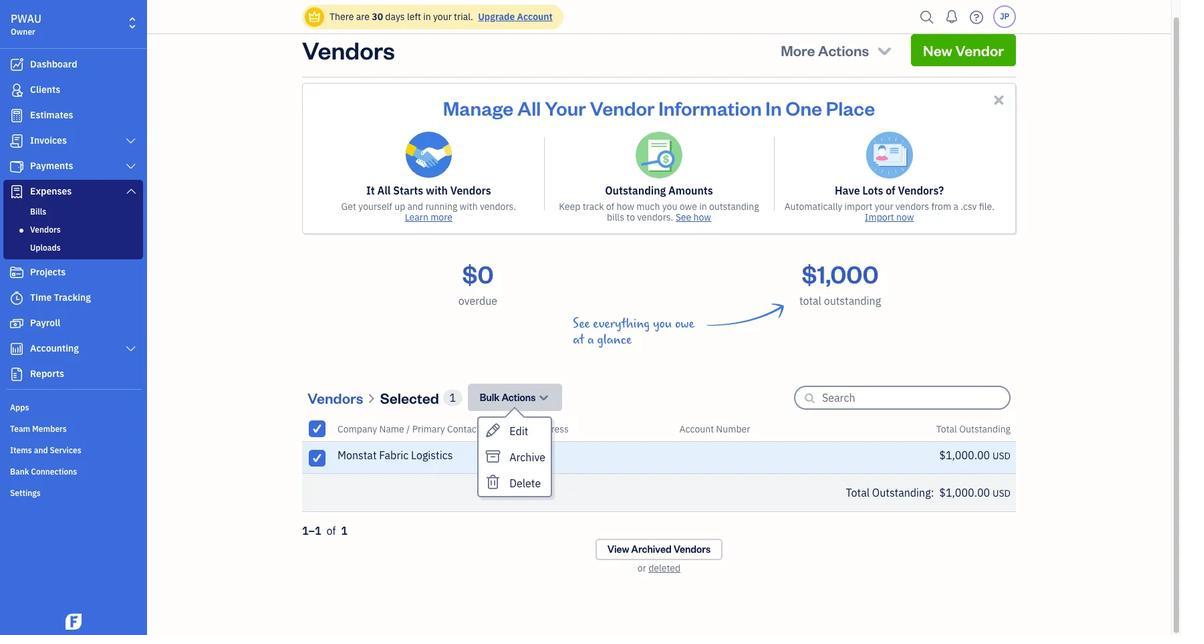 Task type: describe. For each thing, give the bounding box(es) containing it.
1 vertical spatial vendor
[[590, 95, 655, 120]]

settings
[[10, 488, 41, 498]]

dashboard
[[30, 58, 77, 70]]

import
[[865, 211, 894, 223]]

vendors inside main element
[[30, 225, 61, 235]]

vendors link
[[6, 222, 140, 238]]

check image for usd
[[311, 451, 323, 465]]

it
[[366, 184, 375, 197]]

invoices
[[30, 134, 67, 146]]

of for track
[[606, 201, 615, 213]]

$0
[[462, 258, 494, 289]]

and inside main element
[[34, 445, 48, 455]]

it all starts with vendors get yourself up and running with vendors. learn more
[[341, 184, 516, 223]]

account inside account number button
[[680, 423, 714, 435]]

0 horizontal spatial outstanding
[[605, 184, 666, 197]]

bank connections
[[10, 467, 77, 477]]

notifications image
[[941, 3, 963, 30]]

items
[[10, 445, 32, 455]]

import
[[845, 201, 873, 213]]

chevron large down image for accounting
[[125, 344, 137, 354]]

actions for more actions
[[818, 41, 869, 60]]

vendors up company
[[308, 388, 363, 407]]

connections
[[31, 467, 77, 477]]

search image
[[917, 7, 938, 27]]

new vendor
[[923, 41, 1004, 60]]

report image
[[9, 368, 25, 381]]

all for it
[[377, 184, 391, 197]]

primary
[[412, 423, 445, 435]]

in inside keep track of how much you owe in outstanding bills to vendors.
[[699, 201, 707, 213]]

and inside it all starts with vendors get yourself up and running with vendors. learn more
[[408, 201, 423, 213]]

team members
[[10, 424, 67, 434]]

accounting link
[[3, 337, 143, 361]]

30
[[372, 11, 383, 23]]

clients
[[30, 84, 60, 96]]

total for total outstanding : $1,000.00 usd
[[846, 486, 870, 500]]

expenses link
[[3, 180, 143, 204]]

dashboard image
[[9, 58, 25, 72]]

more actions
[[781, 41, 869, 60]]

bills link
[[6, 204, 140, 220]]

0 horizontal spatial account
[[517, 11, 553, 23]]

at
[[573, 332, 584, 348]]

vendors button
[[308, 387, 363, 408]]

delete button
[[479, 470, 551, 496]]

your for days
[[433, 11, 452, 23]]

vendor inside button
[[956, 41, 1004, 60]]

account number
[[680, 423, 750, 435]]

information
[[659, 95, 762, 120]]

to
[[627, 211, 635, 223]]

timer image
[[9, 291, 25, 305]]

.csv
[[961, 201, 977, 213]]

total outstanding : $1,000.00 usd
[[846, 486, 1011, 500]]

much
[[637, 201, 660, 213]]

payments
[[30, 160, 73, 172]]

time tracking
[[30, 291, 91, 304]]

outstanding amounts
[[605, 184, 713, 197]]

0 vertical spatial in
[[423, 11, 431, 23]]

vendors
[[896, 201, 929, 213]]

see for see how
[[676, 211, 691, 223]]

jp button
[[993, 5, 1016, 28]]

apps
[[10, 402, 29, 412]]

bills
[[607, 211, 624, 223]]

1 horizontal spatial 1
[[450, 391, 456, 404]]

now
[[897, 211, 914, 223]]

more
[[781, 41, 815, 60]]

1 vertical spatial 1
[[341, 524, 348, 538]]

keep
[[559, 201, 581, 213]]

freshbooks image
[[63, 614, 84, 630]]

how inside keep track of how much you owe in outstanding bills to vendors.
[[617, 201, 634, 213]]

company name / primary contact
[[338, 423, 480, 435]]

team
[[10, 424, 30, 434]]

estimate image
[[9, 109, 25, 122]]

projects link
[[3, 261, 143, 285]]

see how
[[676, 211, 711, 223]]

it all starts with vendors image
[[405, 132, 452, 179]]

are
[[356, 11, 370, 23]]

fabric
[[379, 449, 409, 462]]

track
[[583, 201, 604, 213]]

expenses
[[30, 185, 72, 197]]

chevron large down image for payments
[[125, 161, 137, 172]]

you inside keep track of how much you owe in outstanding bills to vendors.
[[662, 201, 678, 213]]

deleted
[[649, 562, 681, 574]]

$0 overdue
[[459, 258, 497, 308]]

estimates link
[[3, 104, 143, 128]]

reports link
[[3, 362, 143, 386]]

company name button
[[338, 423, 404, 435]]

bank
[[10, 467, 29, 477]]

manage
[[443, 95, 514, 120]]

view archived vendors or deleted
[[608, 543, 711, 574]]

jp
[[1000, 11, 1010, 21]]

file.
[[979, 201, 995, 213]]

vendors. for vendors
[[480, 201, 516, 213]]

Search text field
[[822, 387, 1010, 408]]

have
[[835, 184, 860, 197]]

email address
[[509, 423, 569, 435]]

see for see everything you owe at a glance
[[573, 316, 590, 332]]

email address button
[[509, 419, 569, 439]]

items and services
[[10, 445, 81, 455]]

outstanding for total outstanding : $1,000.00 usd
[[872, 486, 931, 500]]

check image for of
[[311, 422, 323, 435]]

time tracking link
[[3, 286, 143, 310]]

edit
[[510, 425, 528, 438]]

bulk actions button
[[468, 384, 562, 411]]

your for vendors?
[[875, 201, 894, 213]]

view
[[608, 543, 629, 556]]

tracking
[[54, 291, 91, 304]]

in
[[766, 95, 782, 120]]

everything
[[593, 316, 650, 332]]

glance
[[597, 332, 632, 348]]

accounting
[[30, 342, 79, 354]]

upgrade account link
[[475, 11, 553, 23]]

outstanding inside keep track of how much you owe in outstanding bills to vendors.
[[709, 201, 759, 213]]

0 horizontal spatial of
[[327, 524, 336, 538]]

email
[[509, 423, 532, 435]]



Task type: locate. For each thing, give the bounding box(es) containing it.
archive button
[[479, 444, 551, 470]]

actions inside the more actions dropdown button
[[818, 41, 869, 60]]

chevron large down image up expenses link
[[125, 161, 137, 172]]

1 vertical spatial in
[[699, 201, 707, 213]]

more
[[431, 211, 453, 223]]

uploads
[[30, 243, 61, 253]]

a
[[954, 201, 959, 213], [588, 332, 594, 348]]

vendors inside view archived vendors or deleted
[[674, 543, 711, 556]]

0 vertical spatial owe
[[680, 201, 697, 213]]

in right left
[[423, 11, 431, 23]]

money image
[[9, 317, 25, 330]]

of for lots
[[886, 184, 896, 197]]

outstanding
[[605, 184, 666, 197], [959, 423, 1011, 435], [872, 486, 931, 500]]

actions left chevrondown icon
[[502, 391, 536, 404]]

have lots of vendors? image
[[866, 132, 913, 179]]

view archived vendors link
[[596, 539, 723, 560]]

owe down amounts
[[680, 201, 697, 213]]

check image
[[311, 422, 323, 435], [311, 451, 323, 465]]

total inside button
[[936, 423, 957, 435]]

you right everything
[[653, 316, 672, 332]]

vendors?
[[898, 184, 944, 197]]

$1,000.00 right :
[[940, 486, 990, 500]]

vendors down there
[[302, 34, 395, 66]]

total
[[800, 294, 822, 308]]

0 vertical spatial a
[[954, 201, 959, 213]]

all left your
[[517, 95, 541, 120]]

chevron large down image
[[125, 161, 137, 172], [125, 186, 137, 197]]

more actions button
[[769, 34, 906, 66]]

1 vertical spatial chevron large down image
[[125, 344, 137, 354]]

1 vertical spatial your
[[875, 201, 894, 213]]

a left .csv
[[954, 201, 959, 213]]

usd down total outstanding button
[[993, 450, 1011, 462]]

0 vertical spatial 1
[[450, 391, 456, 404]]

/
[[407, 423, 410, 435]]

1 usd from the top
[[993, 450, 1011, 462]]

chevron large down image down the payroll link
[[125, 344, 137, 354]]

days
[[385, 11, 405, 23]]

1 vertical spatial of
[[606, 201, 615, 213]]

chevron large down image down estimates "link"
[[125, 136, 137, 146]]

1 horizontal spatial of
[[606, 201, 615, 213]]

you down the outstanding amounts
[[662, 201, 678, 213]]

0 horizontal spatial outstanding
[[709, 201, 759, 213]]

crown image
[[308, 10, 322, 24]]

overdue
[[459, 294, 497, 308]]

0 horizontal spatial a
[[588, 332, 594, 348]]

0 horizontal spatial in
[[423, 11, 431, 23]]

outstanding for total outstanding
[[959, 423, 1011, 435]]

check image left monstat
[[311, 451, 323, 465]]

your left trial.
[[433, 11, 452, 23]]

payments link
[[3, 154, 143, 179]]

your down the lots
[[875, 201, 894, 213]]

actions inside bulk actions dropdown button
[[502, 391, 536, 404]]

0 vertical spatial you
[[662, 201, 678, 213]]

0 vertical spatial and
[[408, 201, 423, 213]]

1 vertical spatial usd
[[993, 487, 1011, 500]]

one
[[786, 95, 822, 120]]

0 vertical spatial check image
[[311, 422, 323, 435]]

chevron large down image inside invoices link
[[125, 136, 137, 146]]

usd
[[993, 450, 1011, 462], [993, 487, 1011, 500]]

see inside the see everything you owe at a glance
[[573, 316, 590, 332]]

contact
[[447, 423, 480, 435]]

place
[[826, 95, 875, 120]]

how down amounts
[[694, 211, 711, 223]]

see everything you owe at a glance
[[573, 316, 695, 348]]

1 vertical spatial chevron large down image
[[125, 186, 137, 197]]

reports
[[30, 368, 64, 380]]

owner
[[11, 27, 35, 37]]

chevron large down image
[[125, 136, 137, 146], [125, 344, 137, 354]]

learn
[[405, 211, 428, 223]]

0 vertical spatial usd
[[993, 450, 1011, 462]]

items and services link
[[3, 440, 143, 460]]

0 vertical spatial vendor
[[956, 41, 1004, 60]]

and right up
[[408, 201, 423, 213]]

$1,000.00
[[940, 449, 990, 462], [940, 486, 990, 500]]

and right items
[[34, 445, 48, 455]]

chevron large down image inside payments link
[[125, 161, 137, 172]]

estimates
[[30, 109, 73, 121]]

invoice image
[[9, 134, 25, 148]]

$1,000.00 usd
[[940, 449, 1011, 462]]

vendors. right running
[[480, 201, 516, 213]]

1 horizontal spatial all
[[517, 95, 541, 120]]

invoices link
[[3, 129, 143, 153]]

a inside have lots of vendors? automatically import your vendors from a .csv file. import now
[[954, 201, 959, 213]]

0 horizontal spatial 1
[[341, 524, 348, 538]]

from
[[932, 201, 951, 213]]

0 vertical spatial outstanding
[[709, 201, 759, 213]]

1 horizontal spatial outstanding
[[872, 486, 931, 500]]

2 chevron large down image from the top
[[125, 186, 137, 197]]

total
[[936, 423, 957, 435], [846, 486, 870, 500]]

1 vertical spatial see
[[573, 316, 590, 332]]

1 vertical spatial all
[[377, 184, 391, 197]]

client image
[[9, 84, 25, 97]]

1 horizontal spatial account
[[680, 423, 714, 435]]

1 horizontal spatial actions
[[818, 41, 869, 60]]

outstanding inside $1,000 total outstanding
[[824, 294, 881, 308]]

uploads link
[[6, 240, 140, 256]]

number
[[716, 423, 750, 435]]

in
[[423, 11, 431, 23], [699, 201, 707, 213]]

lots
[[863, 184, 883, 197]]

1 horizontal spatial total
[[936, 423, 957, 435]]

all right it
[[377, 184, 391, 197]]

2 vertical spatial outstanding
[[872, 486, 931, 500]]

0 vertical spatial $1,000.00
[[940, 449, 990, 462]]

vendor down go to help icon
[[956, 41, 1004, 60]]

chevron large down image inside accounting link
[[125, 344, 137, 354]]

0 horizontal spatial vendors.
[[480, 201, 516, 213]]

your
[[433, 11, 452, 23], [875, 201, 894, 213]]

outstanding amounts image
[[636, 132, 683, 179]]

a right at
[[588, 332, 594, 348]]

outstanding inside button
[[959, 423, 1011, 435]]

2 $1,000.00 from the top
[[940, 486, 990, 500]]

chevrondown image
[[538, 390, 550, 404]]

0 horizontal spatial your
[[433, 11, 452, 23]]

actions for bulk actions
[[502, 391, 536, 404]]

with
[[426, 184, 448, 197], [460, 201, 478, 213]]

dashboard link
[[3, 53, 143, 77]]

monstat fabric logistics
[[338, 449, 453, 462]]

bulk
[[480, 391, 500, 404]]

0 horizontal spatial vendor
[[590, 95, 655, 120]]

0 horizontal spatial and
[[34, 445, 48, 455]]

2 usd from the top
[[993, 487, 1011, 500]]

0 horizontal spatial actions
[[502, 391, 536, 404]]

1 vertical spatial outstanding
[[824, 294, 881, 308]]

how
[[617, 201, 634, 213], [694, 211, 711, 223]]

0 vertical spatial chevron large down image
[[125, 136, 137, 146]]

vendors up running
[[450, 184, 491, 197]]

close image
[[991, 92, 1007, 108]]

account right upgrade
[[517, 11, 553, 23]]

all
[[517, 95, 541, 120], [377, 184, 391, 197]]

1 vertical spatial with
[[460, 201, 478, 213]]

0 vertical spatial account
[[517, 11, 553, 23]]

vendor right your
[[590, 95, 655, 120]]

1 vertical spatial and
[[34, 445, 48, 455]]

1 horizontal spatial in
[[699, 201, 707, 213]]

0 vertical spatial all
[[517, 95, 541, 120]]

have lots of vendors? automatically import your vendors from a .csv file. import now
[[785, 184, 995, 223]]

1 vertical spatial outstanding
[[959, 423, 1011, 435]]

there
[[330, 11, 354, 23]]

there are 30 days left in your trial. upgrade account
[[330, 11, 553, 23]]

vendors inside it all starts with vendors get yourself up and running with vendors. learn more
[[450, 184, 491, 197]]

0 vertical spatial chevron large down image
[[125, 161, 137, 172]]

0 horizontal spatial total
[[846, 486, 870, 500]]

0 vertical spatial your
[[433, 11, 452, 23]]

logistics
[[411, 449, 453, 462]]

1 vertical spatial account
[[680, 423, 714, 435]]

$1,000.00 down total outstanding button
[[940, 449, 990, 462]]

vendors. inside keep track of how much you owe in outstanding bills to vendors.
[[637, 211, 673, 223]]

payroll
[[30, 317, 60, 329]]

account left number
[[680, 423, 714, 435]]

2 horizontal spatial outstanding
[[959, 423, 1011, 435]]

total outstanding button
[[936, 419, 1011, 439]]

usd inside the $1,000.00 usd
[[993, 450, 1011, 462]]

1 horizontal spatial vendor
[[956, 41, 1004, 60]]

1 $1,000.00 from the top
[[940, 449, 990, 462]]

vendors up uploads
[[30, 225, 61, 235]]

1 up 'primary contact' button
[[450, 391, 456, 404]]

delete
[[510, 477, 541, 490]]

all for manage
[[517, 95, 541, 120]]

owe inside the see everything you owe at a glance
[[675, 316, 695, 332]]

chevrondown image
[[875, 41, 894, 60]]

1 check image from the top
[[311, 422, 323, 435]]

2 check image from the top
[[311, 451, 323, 465]]

manage all your vendor information in one place
[[443, 95, 875, 120]]

name
[[379, 423, 404, 435]]

total for total outstanding
[[936, 423, 957, 435]]

vendor
[[956, 41, 1004, 60], [590, 95, 655, 120]]

0 horizontal spatial how
[[617, 201, 634, 213]]

chevron large down image up bills link
[[125, 186, 137, 197]]

see down amounts
[[676, 211, 691, 223]]

total outstanding
[[936, 423, 1011, 435]]

project image
[[9, 266, 25, 279]]

0 horizontal spatial with
[[426, 184, 448, 197]]

in down amounts
[[699, 201, 707, 213]]

1 vertical spatial actions
[[502, 391, 536, 404]]

running
[[425, 201, 457, 213]]

usd down the $1,000.00 usd
[[993, 487, 1011, 500]]

chevron large down image for expenses
[[125, 186, 137, 197]]

payment image
[[9, 160, 25, 173]]

edit button
[[479, 418, 551, 444]]

bulk actions
[[480, 391, 536, 404]]

1 vertical spatial check image
[[311, 451, 323, 465]]

services
[[50, 445, 81, 455]]

1–1
[[302, 524, 321, 538]]

0 vertical spatial total
[[936, 423, 957, 435]]

your
[[545, 95, 586, 120]]

payroll link
[[3, 312, 143, 336]]

1 vertical spatial $1,000.00
[[940, 486, 990, 500]]

1 vertical spatial owe
[[675, 316, 695, 332]]

1 horizontal spatial how
[[694, 211, 711, 223]]

vendors. right to
[[637, 211, 673, 223]]

upgrade
[[478, 11, 515, 23]]

new vendor button
[[911, 34, 1016, 66]]

1 vertical spatial you
[[653, 316, 672, 332]]

with right running
[[460, 201, 478, 213]]

all inside it all starts with vendors get yourself up and running with vendors. learn more
[[377, 184, 391, 197]]

your inside have lots of vendors? automatically import your vendors from a .csv file. import now
[[875, 201, 894, 213]]

a inside the see everything you owe at a glance
[[588, 332, 594, 348]]

1 chevron large down image from the top
[[125, 161, 137, 172]]

with up running
[[426, 184, 448, 197]]

outstanding down $1,000
[[824, 294, 881, 308]]

chart image
[[9, 342, 25, 356]]

actions left chevrondown image
[[818, 41, 869, 60]]

usd inside "total outstanding : $1,000.00 usd"
[[993, 487, 1011, 500]]

main element
[[0, 0, 181, 635]]

of right the lots
[[886, 184, 896, 197]]

up
[[395, 201, 405, 213]]

you inside the see everything you owe at a glance
[[653, 316, 672, 332]]

see
[[676, 211, 691, 223], [573, 316, 590, 332]]

time
[[30, 291, 52, 304]]

0 vertical spatial actions
[[818, 41, 869, 60]]

vendors. inside it all starts with vendors get yourself up and running with vendors. learn more
[[480, 201, 516, 213]]

vendors up deleted link
[[674, 543, 711, 556]]

1 horizontal spatial outstanding
[[824, 294, 881, 308]]

chevron large down image for invoices
[[125, 136, 137, 146]]

account number button
[[680, 419, 750, 439]]

address
[[534, 423, 569, 435]]

1 right 1–1
[[341, 524, 348, 538]]

primary contact button
[[412, 423, 480, 435]]

monstat
[[338, 449, 377, 462]]

owe inside keep track of how much you owe in outstanding bills to vendors.
[[680, 201, 697, 213]]

2 vertical spatial of
[[327, 524, 336, 538]]

2 chevron large down image from the top
[[125, 344, 137, 354]]

starts
[[393, 184, 423, 197]]

see up at
[[573, 316, 590, 332]]

keep track of how much you owe in outstanding bills to vendors.
[[559, 201, 759, 223]]

0 vertical spatial of
[[886, 184, 896, 197]]

new
[[923, 41, 953, 60]]

projects
[[30, 266, 66, 278]]

yourself
[[358, 201, 392, 213]]

0 vertical spatial see
[[676, 211, 691, 223]]

0 horizontal spatial all
[[377, 184, 391, 197]]

go to help image
[[966, 7, 987, 27]]

1 chevron large down image from the top
[[125, 136, 137, 146]]

0 vertical spatial outstanding
[[605, 184, 666, 197]]

$1,000 total outstanding
[[800, 258, 881, 308]]

1 horizontal spatial vendors.
[[637, 211, 673, 223]]

of right 'track' on the top of page
[[606, 201, 615, 213]]

selected
[[380, 388, 439, 407]]

2 horizontal spatial of
[[886, 184, 896, 197]]

owe right everything
[[675, 316, 695, 332]]

of inside have lots of vendors? automatically import your vendors from a .csv file. import now
[[886, 184, 896, 197]]

expense image
[[9, 185, 25, 199]]

bank connections link
[[3, 461, 143, 481]]

1 horizontal spatial your
[[875, 201, 894, 213]]

1 horizontal spatial a
[[954, 201, 959, 213]]

1 horizontal spatial with
[[460, 201, 478, 213]]

1 horizontal spatial and
[[408, 201, 423, 213]]

of right 1–1
[[327, 524, 336, 538]]

1 vertical spatial a
[[588, 332, 594, 348]]

outstanding down amounts
[[709, 201, 759, 213]]

1 horizontal spatial see
[[676, 211, 691, 223]]

0 vertical spatial with
[[426, 184, 448, 197]]

how left much
[[617, 201, 634, 213]]

of inside keep track of how much you owe in outstanding bills to vendors.
[[606, 201, 615, 213]]

0 horizontal spatial see
[[573, 316, 590, 332]]

vendors. for much
[[637, 211, 673, 223]]

check image down vendors button
[[311, 422, 323, 435]]

1 vertical spatial total
[[846, 486, 870, 500]]

left
[[407, 11, 421, 23]]



Task type: vqa. For each thing, say whether or not it's contained in the screenshot.
or Deleted
no



